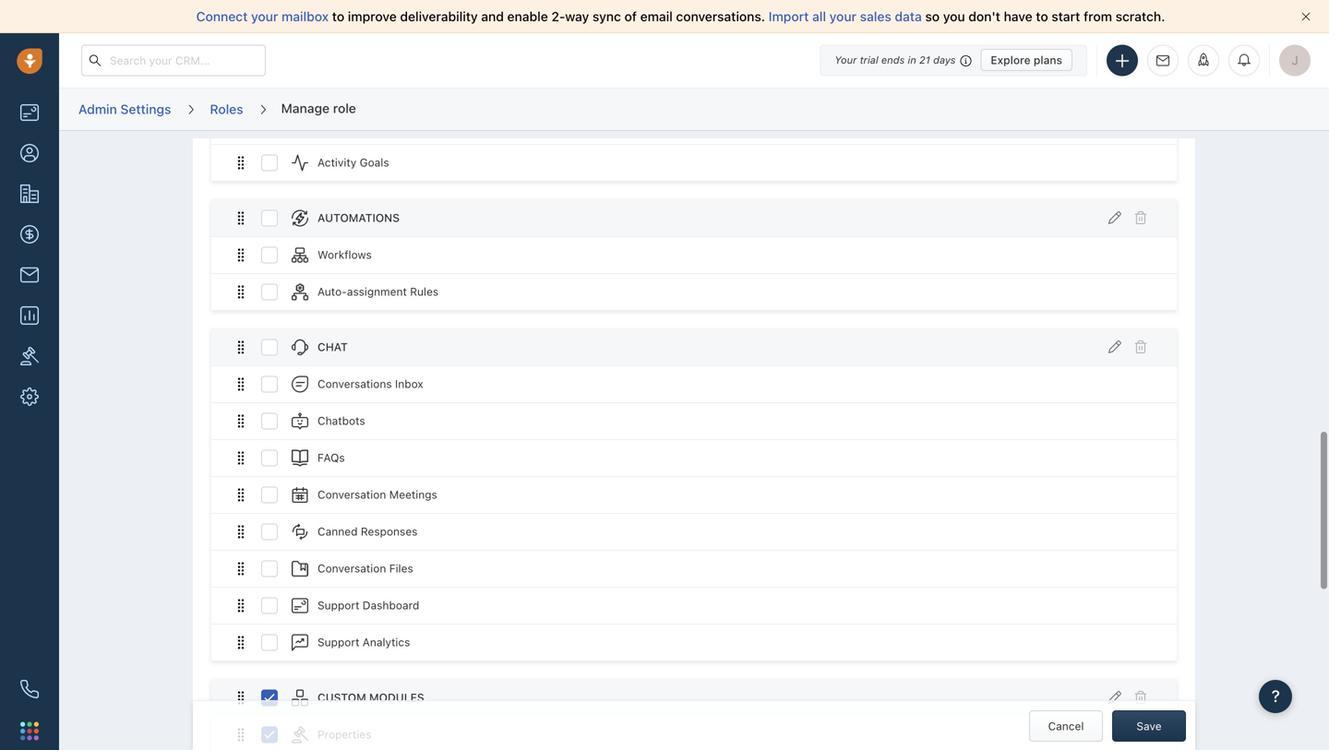 Task type: describe. For each thing, give the bounding box(es) containing it.
close image
[[1302, 12, 1311, 21]]

goals
[[360, 156, 389, 169]]

explore plans link
[[981, 49, 1073, 71]]

1 your from the left
[[251, 9, 278, 24]]

cancel
[[1049, 720, 1085, 733]]

automations
[[318, 212, 400, 225]]

manage role
[[281, 100, 356, 116]]

admin settings link
[[78, 95, 172, 124]]

activity
[[318, 156, 357, 169]]

save button
[[1113, 711, 1187, 743]]

you
[[944, 9, 966, 24]]

support analytics
[[318, 636, 410, 649]]

conversations inbox
[[318, 378, 424, 391]]

import
[[769, 9, 809, 24]]

freshworks switcher image
[[20, 722, 39, 741]]

roles link
[[209, 95, 244, 124]]

connect
[[196, 9, 248, 24]]

responses
[[361, 526, 418, 539]]

way
[[565, 9, 590, 24]]

support dashboard
[[318, 599, 420, 612]]

admin settings
[[78, 101, 171, 117]]

admin
[[78, 101, 117, 117]]

conversation for conversation meetings
[[318, 489, 386, 502]]

send email image
[[1157, 55, 1170, 67]]

conversation for conversation files
[[318, 563, 386, 575]]

rules
[[410, 285, 439, 298]]

start
[[1052, 9, 1081, 24]]

role
[[333, 100, 356, 116]]

manage
[[281, 100, 330, 116]]

chat
[[318, 341, 348, 354]]

explore
[[991, 54, 1031, 66]]

auto-assignment rules
[[318, 285, 439, 298]]

canned responses
[[318, 526, 418, 539]]

conversation meetings
[[318, 489, 438, 502]]

inbox
[[395, 378, 424, 391]]

mailbox
[[282, 9, 329, 24]]

enable
[[508, 9, 548, 24]]

all
[[813, 9, 827, 24]]

don't
[[969, 9, 1001, 24]]

and
[[481, 9, 504, 24]]

have
[[1004, 9, 1033, 24]]

files
[[389, 563, 413, 575]]



Task type: vqa. For each thing, say whether or not it's contained in the screenshot.
Sales Activities
no



Task type: locate. For each thing, give the bounding box(es) containing it.
save
[[1137, 720, 1162, 733]]

0 horizontal spatial your
[[251, 9, 278, 24]]

sales
[[860, 9, 892, 24]]

email
[[641, 9, 673, 24]]

conversation files
[[318, 563, 413, 575]]

your right all
[[830, 9, 857, 24]]

support
[[318, 599, 360, 612], [318, 636, 360, 649]]

to
[[332, 9, 345, 24], [1037, 9, 1049, 24]]

your left "mailbox"
[[251, 9, 278, 24]]

scratch.
[[1116, 9, 1166, 24]]

2 to from the left
[[1037, 9, 1049, 24]]

2 conversation from the top
[[318, 563, 386, 575]]

deliverability
[[400, 9, 478, 24]]

phone element
[[11, 671, 48, 708]]

custom modules
[[318, 692, 425, 705]]

0 vertical spatial support
[[318, 599, 360, 612]]

faqs
[[318, 452, 345, 465]]

support up support analytics
[[318, 599, 360, 612]]

connect your mailbox link
[[196, 9, 332, 24]]

conversations
[[318, 378, 392, 391]]

in
[[908, 54, 917, 66]]

your trial ends in 21 days
[[835, 54, 956, 66]]

support for support analytics
[[318, 636, 360, 649]]

Search your CRM... text field
[[81, 45, 266, 76]]

activity goals
[[318, 156, 389, 169]]

to right "mailbox"
[[332, 9, 345, 24]]

ends
[[882, 54, 905, 66]]

0 horizontal spatial to
[[332, 9, 345, 24]]

plans
[[1034, 54, 1063, 66]]

custom
[[318, 692, 366, 705]]

connect your mailbox to improve deliverability and enable 2-way sync of email conversations. import all your sales data so you don't have to start from scratch.
[[196, 9, 1166, 24]]

meetings
[[389, 489, 438, 502]]

trial
[[860, 54, 879, 66]]

phone image
[[20, 681, 39, 699]]

2 support from the top
[[318, 636, 360, 649]]

1 to from the left
[[332, 9, 345, 24]]

your
[[835, 54, 857, 66]]

properties image
[[20, 347, 39, 366]]

import all your sales data link
[[769, 9, 926, 24]]

modules
[[369, 692, 425, 705]]

support for support dashboard
[[318, 599, 360, 612]]

from
[[1084, 9, 1113, 24]]

analytics
[[363, 636, 410, 649]]

sync
[[593, 9, 621, 24]]

1 conversation from the top
[[318, 489, 386, 502]]

data
[[895, 9, 922, 24]]

to left the start
[[1037, 9, 1049, 24]]

conversation down "canned" at the bottom of page
[[318, 563, 386, 575]]

21
[[920, 54, 931, 66]]

cancel button
[[1030, 711, 1104, 743]]

of
[[625, 9, 637, 24]]

2-
[[552, 9, 565, 24]]

properties
[[318, 729, 372, 742]]

1 horizontal spatial your
[[830, 9, 857, 24]]

dashboard
[[363, 599, 420, 612]]

your
[[251, 9, 278, 24], [830, 9, 857, 24]]

2 your from the left
[[830, 9, 857, 24]]

roles
[[210, 101, 243, 117]]

workflows
[[318, 249, 372, 261]]

what's new image
[[1198, 53, 1211, 66]]

auto-
[[318, 285, 347, 298]]

conversations.
[[676, 9, 766, 24]]

so
[[926, 9, 940, 24]]

conversation up "canned" at the bottom of page
[[318, 489, 386, 502]]

1 support from the top
[[318, 599, 360, 612]]

explore plans
[[991, 54, 1063, 66]]

assignment
[[347, 285, 407, 298]]

settings
[[120, 101, 171, 117]]

0 vertical spatial conversation
[[318, 489, 386, 502]]

chatbots
[[318, 415, 365, 428]]

conversation
[[318, 489, 386, 502], [318, 563, 386, 575]]

support down support dashboard
[[318, 636, 360, 649]]

1 horizontal spatial to
[[1037, 9, 1049, 24]]

days
[[934, 54, 956, 66]]

1 vertical spatial conversation
[[318, 563, 386, 575]]

canned
[[318, 526, 358, 539]]

1 vertical spatial support
[[318, 636, 360, 649]]

improve
[[348, 9, 397, 24]]



